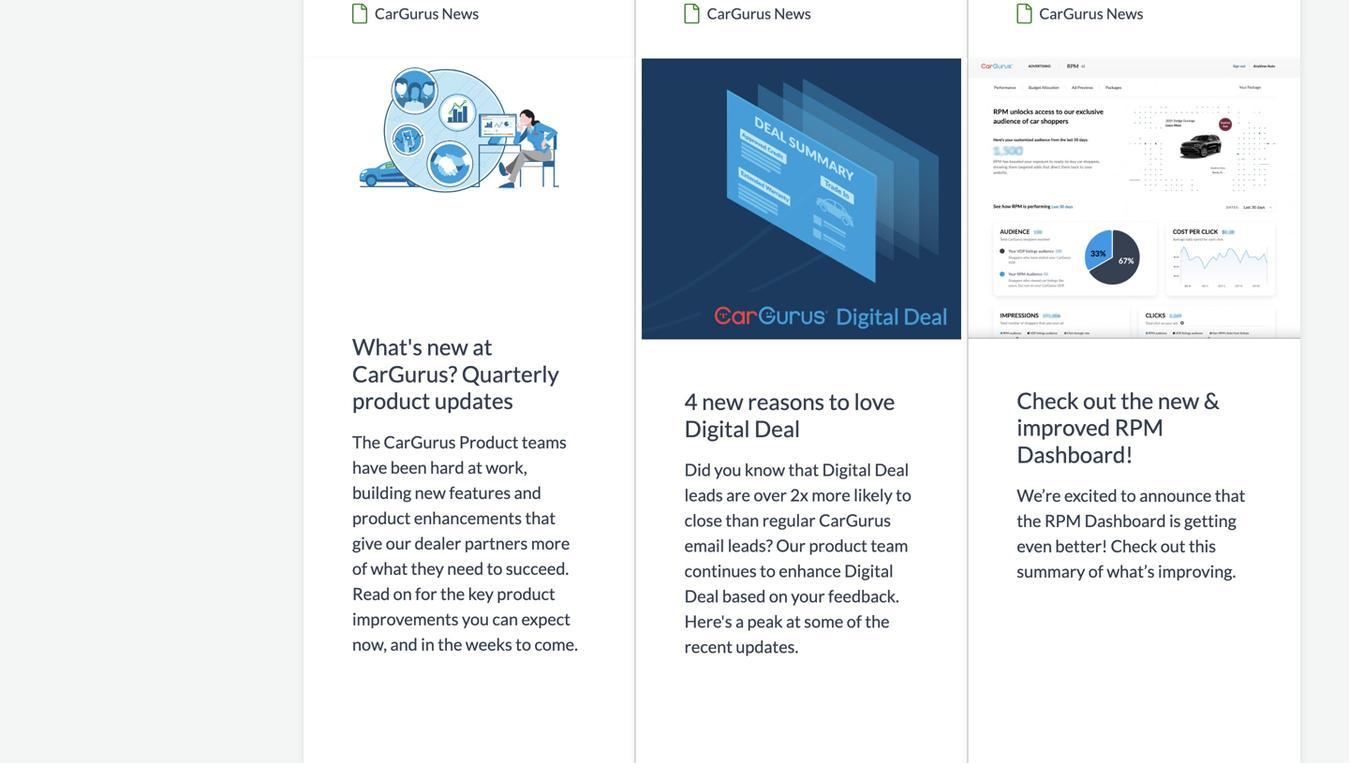 Task type: vqa. For each thing, say whether or not it's contained in the screenshot.
CarGurus News related to 2nd file icon from left
yes



Task type: locate. For each thing, give the bounding box(es) containing it.
you inside the cargurus product teams have been hard at work, building new features and product enhancements that give our dealer partners more of what they need to succeed. read on for the key product improvements you can expect now, and in the weeks to come.
[[462, 609, 489, 630]]

new down hard
[[415, 482, 446, 503]]

0 vertical spatial deal
[[755, 415, 800, 442]]

are
[[726, 485, 751, 506]]

product inside did you know that digital deal leads are over 2x more likely to close than regular cargurus email leads? our product team continues to enhance digital deal based on your feedback. here's a peak at some of the recent updates.
[[809, 536, 868, 556]]

2 file image from the left
[[685, 0, 707, 29]]

on inside did you know that digital deal leads are over 2x more likely to close than regular cargurus email leads? our product team continues to enhance digital deal based on your feedback. here's a peak at some of the recent updates.
[[769, 586, 788, 607]]

1 vertical spatial check
[[1111, 536, 1158, 557]]

rpm for dashboard
[[1045, 511, 1082, 532]]

improving.
[[1158, 562, 1236, 582]]

you down key at left
[[462, 609, 489, 630]]

deal down reasons
[[755, 415, 800, 442]]

0 horizontal spatial that
[[525, 508, 556, 528]]

2 horizontal spatial cargurus news
[[1040, 4, 1144, 23]]

new inside check out the new & improved rpm dashboard!
[[1158, 387, 1200, 414]]

cargurus for first cargurus news link from left
[[375, 4, 439, 23]]

&
[[1204, 387, 1220, 414]]

improvements
[[352, 609, 459, 630]]

image to illustrate article content image for at
[[304, 59, 635, 285]]

read
[[352, 584, 390, 604]]

news
[[442, 4, 479, 23], [774, 4, 811, 23], [1107, 4, 1144, 23]]

2 vertical spatial deal
[[685, 586, 719, 607]]

that
[[789, 460, 819, 480], [1215, 486, 1246, 506], [525, 508, 556, 528]]

out down is
[[1161, 536, 1186, 557]]

of
[[352, 558, 367, 579], [1089, 562, 1104, 582], [847, 612, 862, 632]]

check up improved
[[1017, 387, 1079, 414]]

more up succeed.
[[531, 533, 570, 554]]

2 horizontal spatial image to illustrate article content image
[[968, 59, 1301, 339]]

feedback.
[[828, 586, 900, 607]]

digital up likely
[[822, 460, 872, 480]]

0 horizontal spatial on
[[393, 584, 412, 604]]

what
[[371, 558, 408, 579]]

0 horizontal spatial cargurus news link
[[304, 0, 635, 59]]

on left for
[[393, 584, 412, 604]]

product
[[352, 388, 430, 414], [352, 508, 411, 528], [809, 536, 868, 556], [497, 584, 556, 604]]

need
[[447, 558, 484, 579]]

1 cargurus news from the left
[[375, 4, 479, 23]]

to up dashboard at the right of the page
[[1121, 486, 1137, 506]]

0 vertical spatial and
[[514, 482, 542, 503]]

0 horizontal spatial rpm
[[1045, 511, 1082, 532]]

2 horizontal spatial that
[[1215, 486, 1246, 506]]

the inside we're excited to announce that the rpm dashboard is getting even better! check out this summary of what's improving.
[[1017, 511, 1042, 532]]

4
[[685, 388, 698, 415]]

3 image to illustrate article content image from the left
[[968, 59, 1301, 339]]

leads
[[685, 485, 723, 506]]

new right 4 on the bottom
[[702, 388, 744, 415]]

1 horizontal spatial out
[[1161, 536, 1186, 557]]

1 horizontal spatial deal
[[755, 415, 800, 442]]

2 horizontal spatial news
[[1107, 4, 1144, 23]]

more inside did you know that digital deal leads are over 2x more likely to close than regular cargurus email leads? our product team continues to enhance digital deal based on your feedback. here's a peak at some of the recent updates.
[[812, 485, 851, 506]]

to inside we're excited to announce that the rpm dashboard is getting even better! check out this summary of what's improving.
[[1121, 486, 1137, 506]]

that up getting
[[1215, 486, 1246, 506]]

at inside what's new at cargurus? quarterly product updates
[[473, 334, 492, 360]]

expect
[[521, 609, 571, 630]]

deal
[[755, 415, 800, 442], [875, 460, 909, 480], [685, 586, 719, 607]]

0 horizontal spatial cargurus news
[[375, 4, 479, 23]]

0 horizontal spatial image to illustrate article content image
[[304, 59, 635, 285]]

of inside did you know that digital deal leads are over 2x more likely to close than regular cargurus email leads? our product team continues to enhance digital deal based on your feedback. here's a peak at some of the recent updates.
[[847, 612, 862, 632]]

on inside the cargurus product teams have been hard at work, building new features and product enhancements that give our dealer partners more of what they need to succeed. read on for the key product improvements you can expect now, and in the weeks to come.
[[393, 584, 412, 604]]

improved
[[1017, 414, 1111, 441]]

check inside check out the new & improved rpm dashboard!
[[1017, 387, 1079, 414]]

product down succeed.
[[497, 584, 556, 604]]

1 vertical spatial at
[[468, 457, 483, 478]]

based
[[722, 586, 766, 607]]

cargurus news link
[[304, 0, 635, 59], [636, 0, 967, 59], [968, 0, 1301, 59]]

you up are
[[714, 460, 742, 480]]

and
[[514, 482, 542, 503], [390, 634, 418, 655]]

rpm up better!
[[1045, 511, 1082, 532]]

rpm inside check out the new & improved rpm dashboard!
[[1115, 414, 1164, 441]]

file image
[[352, 0, 375, 29], [685, 0, 707, 29]]

and down work,
[[514, 482, 542, 503]]

building
[[352, 482, 412, 503]]

digital up feedback.
[[845, 561, 894, 582]]

rpm up dashboard!
[[1115, 414, 1164, 441]]

on up 'peak'
[[769, 586, 788, 607]]

0 horizontal spatial more
[[531, 533, 570, 554]]

1 file image from the left
[[352, 0, 375, 29]]

team
[[871, 536, 908, 556]]

2 horizontal spatial cargurus news link
[[968, 0, 1301, 59]]

of down feedback.
[[847, 612, 862, 632]]

to inside 4 new reasons to love digital deal
[[829, 388, 850, 415]]

excited
[[1065, 486, 1118, 506]]

at up the 'quarterly'
[[473, 334, 492, 360]]

0 vertical spatial out
[[1083, 387, 1117, 414]]

1 news from the left
[[442, 4, 479, 23]]

features
[[449, 482, 511, 503]]

teams
[[522, 432, 567, 452]]

1 vertical spatial deal
[[875, 460, 909, 480]]

close
[[685, 510, 722, 531]]

our
[[386, 533, 411, 554]]

0 vertical spatial at
[[473, 334, 492, 360]]

0 horizontal spatial out
[[1083, 387, 1117, 414]]

partners
[[465, 533, 528, 554]]

2 horizontal spatial deal
[[875, 460, 909, 480]]

0 horizontal spatial check
[[1017, 387, 1079, 414]]

to down the can
[[516, 634, 531, 655]]

new inside what's new at cargurus? quarterly product updates
[[427, 334, 468, 360]]

0 vertical spatial that
[[789, 460, 819, 480]]

cargurus
[[375, 4, 439, 23], [707, 4, 771, 23], [1040, 4, 1104, 23], [384, 432, 456, 452], [819, 510, 891, 531]]

1 vertical spatial rpm
[[1045, 511, 1082, 532]]

new up cargurus?
[[427, 334, 468, 360]]

0 horizontal spatial deal
[[685, 586, 719, 607]]

1 horizontal spatial file image
[[685, 0, 707, 29]]

1 horizontal spatial news
[[774, 4, 811, 23]]

deal up the here's
[[685, 586, 719, 607]]

than
[[726, 510, 759, 531]]

you
[[714, 460, 742, 480], [462, 609, 489, 630]]

check out the new & improved rpm dashboard!
[[1017, 387, 1220, 468]]

the left '&' at bottom
[[1121, 387, 1154, 414]]

cargurus news
[[375, 4, 479, 23], [707, 4, 811, 23], [1040, 4, 1144, 23]]

that up succeed.
[[525, 508, 556, 528]]

that inside did you know that digital deal leads are over 2x more likely to close than regular cargurus email leads? our product team continues to enhance digital deal based on your feedback. here's a peak at some of the recent updates.
[[789, 460, 819, 480]]

come.
[[535, 634, 578, 655]]

regular
[[763, 510, 816, 531]]

1 vertical spatial you
[[462, 609, 489, 630]]

1 horizontal spatial rpm
[[1115, 414, 1164, 441]]

continues
[[685, 561, 757, 582]]

more
[[812, 485, 851, 506], [531, 533, 570, 554]]

0 vertical spatial you
[[714, 460, 742, 480]]

1 horizontal spatial image to illustrate article content image
[[636, 59, 967, 340]]

this
[[1189, 536, 1216, 557]]

0 vertical spatial more
[[812, 485, 851, 506]]

2 vertical spatial at
[[786, 612, 801, 632]]

1 horizontal spatial cargurus news
[[707, 4, 811, 23]]

the
[[1121, 387, 1154, 414], [1017, 511, 1042, 532], [440, 584, 465, 604], [865, 612, 890, 632], [438, 634, 462, 655]]

the up even
[[1017, 511, 1042, 532]]

1 horizontal spatial check
[[1111, 536, 1158, 557]]

1 image to illustrate article content image from the left
[[304, 59, 635, 285]]

product up enhance
[[809, 536, 868, 556]]

on
[[393, 584, 412, 604], [769, 586, 788, 607]]

3 cargurus news link from the left
[[968, 0, 1301, 59]]

the down feedback.
[[865, 612, 890, 632]]

you inside did you know that digital deal leads are over 2x more likely to close than regular cargurus email leads? our product team continues to enhance digital deal based on your feedback. here's a peak at some of the recent updates.
[[714, 460, 742, 480]]

work,
[[486, 457, 527, 478]]

check inside we're excited to announce that the rpm dashboard is getting even better! check out this summary of what's improving.
[[1111, 536, 1158, 557]]

image to illustrate article content image
[[304, 59, 635, 285], [636, 59, 967, 340], [968, 59, 1301, 339]]

0 horizontal spatial you
[[462, 609, 489, 630]]

2 horizontal spatial of
[[1089, 562, 1104, 582]]

2 image to illustrate article content image from the left
[[636, 59, 967, 340]]

image to illustrate article content image for reasons
[[636, 59, 967, 340]]

1 horizontal spatial on
[[769, 586, 788, 607]]

weeks
[[466, 634, 512, 655]]

better!
[[1056, 536, 1108, 557]]

new
[[427, 334, 468, 360], [1158, 387, 1200, 414], [702, 388, 744, 415], [415, 482, 446, 503]]

out up improved
[[1083, 387, 1117, 414]]

check
[[1017, 387, 1079, 414], [1111, 536, 1158, 557]]

the right for
[[440, 584, 465, 604]]

out inside we're excited to announce that the rpm dashboard is getting even better! check out this summary of what's improving.
[[1161, 536, 1186, 557]]

dashboard
[[1085, 511, 1166, 532]]

1 vertical spatial more
[[531, 533, 570, 554]]

to left love
[[829, 388, 850, 415]]

to
[[829, 388, 850, 415], [896, 485, 912, 506], [1121, 486, 1137, 506], [487, 558, 503, 579], [760, 561, 776, 582], [516, 634, 531, 655]]

more right 2x on the bottom right of the page
[[812, 485, 851, 506]]

cargurus for 2nd cargurus news link
[[707, 4, 771, 23]]

0 horizontal spatial file image
[[352, 0, 375, 29]]

0 vertical spatial rpm
[[1115, 414, 1164, 441]]

0 horizontal spatial news
[[442, 4, 479, 23]]

digital down 4 on the bottom
[[685, 415, 750, 442]]

0 vertical spatial digital
[[685, 415, 750, 442]]

been
[[391, 457, 427, 478]]

the right the in
[[438, 634, 462, 655]]

give
[[352, 533, 383, 554]]

that inside we're excited to announce that the rpm dashboard is getting even better! check out this summary of what's improving.
[[1215, 486, 1246, 506]]

1 horizontal spatial of
[[847, 612, 862, 632]]

3 cargurus news from the left
[[1040, 4, 1144, 23]]

recent
[[685, 637, 733, 658]]

dashboard!
[[1017, 441, 1134, 468]]

rpm
[[1115, 414, 1164, 441], [1045, 511, 1082, 532]]

your
[[791, 586, 825, 607]]

check up what's
[[1111, 536, 1158, 557]]

2 cargurus news from the left
[[707, 4, 811, 23]]

is
[[1170, 511, 1181, 532]]

0 vertical spatial check
[[1017, 387, 1079, 414]]

of down give
[[352, 558, 367, 579]]

1 vertical spatial digital
[[822, 460, 872, 480]]

rpm inside we're excited to announce that the rpm dashboard is getting even better! check out this summary of what's improving.
[[1045, 511, 1082, 532]]

new left '&' at bottom
[[1158, 387, 1200, 414]]

product down cargurus?
[[352, 388, 430, 414]]

1 horizontal spatial more
[[812, 485, 851, 506]]

to right likely
[[896, 485, 912, 506]]

0 horizontal spatial of
[[352, 558, 367, 579]]

1 horizontal spatial that
[[789, 460, 819, 480]]

at right 'peak'
[[786, 612, 801, 632]]

know
[[745, 460, 785, 480]]

deal up likely
[[875, 460, 909, 480]]

0 horizontal spatial and
[[390, 634, 418, 655]]

1 horizontal spatial cargurus news link
[[636, 0, 967, 59]]

1 vertical spatial out
[[1161, 536, 1186, 557]]

file image for first cargurus news link from left
[[352, 0, 375, 29]]

1 horizontal spatial and
[[514, 482, 542, 503]]

of down better!
[[1089, 562, 1104, 582]]

what's
[[1107, 562, 1155, 582]]

out
[[1083, 387, 1117, 414], [1161, 536, 1186, 557]]

and left the in
[[390, 634, 418, 655]]

deal inside 4 new reasons to love digital deal
[[755, 415, 800, 442]]

that up 2x on the bottom right of the page
[[789, 460, 819, 480]]

at up the features
[[468, 457, 483, 478]]

the
[[352, 432, 381, 452]]

getting
[[1184, 511, 1237, 532]]

updates.
[[736, 637, 799, 658]]

at
[[473, 334, 492, 360], [468, 457, 483, 478], [786, 612, 801, 632]]

1 vertical spatial that
[[1215, 486, 1246, 506]]

enhance
[[779, 561, 841, 582]]

of inside the cargurus product teams have been hard at work, building new features and product enhancements that give our dealer partners more of what they need to succeed. read on for the key product improvements you can expect now, and in the weeks to come.
[[352, 558, 367, 579]]

cargurus inside did you know that digital deal leads are over 2x more likely to close than regular cargurus email leads? our product team continues to enhance digital deal based on your feedback. here's a peak at some of the recent updates.
[[819, 510, 891, 531]]

product down the building
[[352, 508, 411, 528]]

1 horizontal spatial you
[[714, 460, 742, 480]]

digital
[[685, 415, 750, 442], [822, 460, 872, 480], [845, 561, 894, 582]]

have
[[352, 457, 387, 478]]

2 vertical spatial that
[[525, 508, 556, 528]]



Task type: describe. For each thing, give the bounding box(es) containing it.
in
[[421, 634, 435, 655]]

over
[[754, 485, 787, 506]]

even
[[1017, 536, 1052, 557]]

new inside the cargurus product teams have been hard at work, building new features and product enhancements that give our dealer partners more of what they need to succeed. read on for the key product improvements you can expect now, and in the weeks to come.
[[415, 482, 446, 503]]

we're excited to announce that the rpm dashboard is getting even better! check out this summary of what's improving.
[[1017, 486, 1246, 582]]

new inside 4 new reasons to love digital deal
[[702, 388, 744, 415]]

email
[[685, 536, 725, 556]]

quarterly
[[462, 361, 559, 387]]

they
[[411, 558, 444, 579]]

file image for 2nd cargurus news link
[[685, 0, 707, 29]]

a
[[736, 612, 744, 632]]

cargurus?
[[352, 361, 458, 387]]

out inside check out the new & improved rpm dashboard!
[[1083, 387, 1117, 414]]

2 vertical spatial digital
[[845, 561, 894, 582]]

summary
[[1017, 562, 1085, 582]]

cargurus inside the cargurus product teams have been hard at work, building new features and product enhancements that give our dealer partners more of what they need to succeed. read on for the key product improvements you can expect now, and in the weeks to come.
[[384, 432, 456, 452]]

love
[[854, 388, 895, 415]]

hard
[[430, 457, 464, 478]]

product
[[459, 432, 519, 452]]

succeed.
[[506, 558, 569, 579]]

product inside what's new at cargurus? quarterly product updates
[[352, 388, 430, 414]]

rpm for dashboard!
[[1115, 414, 1164, 441]]

image to illustrate article content image for the
[[968, 59, 1301, 339]]

here's
[[685, 612, 732, 632]]

the inside did you know that digital deal leads are over 2x more likely to close than regular cargurus email leads? our product team continues to enhance digital deal based on your feedback. here's a peak at some of the recent updates.
[[865, 612, 890, 632]]

key
[[468, 584, 494, 604]]

for
[[415, 584, 437, 604]]

file image
[[1017, 0, 1040, 29]]

did
[[685, 460, 711, 480]]

4 new reasons to love digital deal
[[685, 388, 895, 442]]

what's new at cargurus? quarterly product updates
[[352, 334, 559, 414]]

our
[[776, 536, 806, 556]]

to down leads?
[[760, 561, 776, 582]]

cargurus news for 2nd cargurus news link
[[707, 4, 811, 23]]

cargurus news for first cargurus news link from left
[[375, 4, 479, 23]]

2x
[[790, 485, 809, 506]]

what's
[[352, 334, 423, 360]]

announce
[[1140, 486, 1212, 506]]

reasons
[[748, 388, 825, 415]]

2 news from the left
[[774, 4, 811, 23]]

digital inside 4 new reasons to love digital deal
[[685, 415, 750, 442]]

3 news from the left
[[1107, 4, 1144, 23]]

leads?
[[728, 536, 773, 556]]

of inside we're excited to announce that the rpm dashboard is getting even better! check out this summary of what's improving.
[[1089, 562, 1104, 582]]

enhancements
[[414, 508, 522, 528]]

the inside check out the new & improved rpm dashboard!
[[1121, 387, 1154, 414]]

1 cargurus news link from the left
[[304, 0, 635, 59]]

on for deal
[[769, 586, 788, 607]]

peak
[[747, 612, 783, 632]]

likely
[[854, 485, 893, 506]]

some
[[804, 612, 844, 632]]

2 cargurus news link from the left
[[636, 0, 967, 59]]

cargurus for third cargurus news link
[[1040, 4, 1104, 23]]

at inside did you know that digital deal leads are over 2x more likely to close than regular cargurus email leads? our product team continues to enhance digital deal based on your feedback. here's a peak at some of the recent updates.
[[786, 612, 801, 632]]

now,
[[352, 634, 387, 655]]

did you know that digital deal leads are over 2x more likely to close than regular cargurus email leads? our product team continues to enhance digital deal based on your feedback. here's a peak at some of the recent updates.
[[685, 460, 912, 658]]

at inside the cargurus product teams have been hard at work, building new features and product enhancements that give our dealer partners more of what they need to succeed. read on for the key product improvements you can expect now, and in the weeks to come.
[[468, 457, 483, 478]]

that inside the cargurus product teams have been hard at work, building new features and product enhancements that give our dealer partners more of what they need to succeed. read on for the key product improvements you can expect now, and in the weeks to come.
[[525, 508, 556, 528]]

more inside the cargurus product teams have been hard at work, building new features and product enhancements that give our dealer partners more of what they need to succeed. read on for the key product improvements you can expect now, and in the weeks to come.
[[531, 533, 570, 554]]

1 vertical spatial and
[[390, 634, 418, 655]]

cargurus news for third cargurus news link
[[1040, 4, 1144, 23]]

updates
[[435, 388, 513, 414]]

the cargurus product teams have been hard at work, building new features and product enhancements that give our dealer partners more of what they need to succeed. read on for the key product improvements you can expect now, and in the weeks to come.
[[352, 432, 578, 655]]

we're
[[1017, 486, 1061, 506]]

can
[[492, 609, 518, 630]]

on for updates
[[393, 584, 412, 604]]

dealer
[[415, 533, 461, 554]]

to down 'partners'
[[487, 558, 503, 579]]



